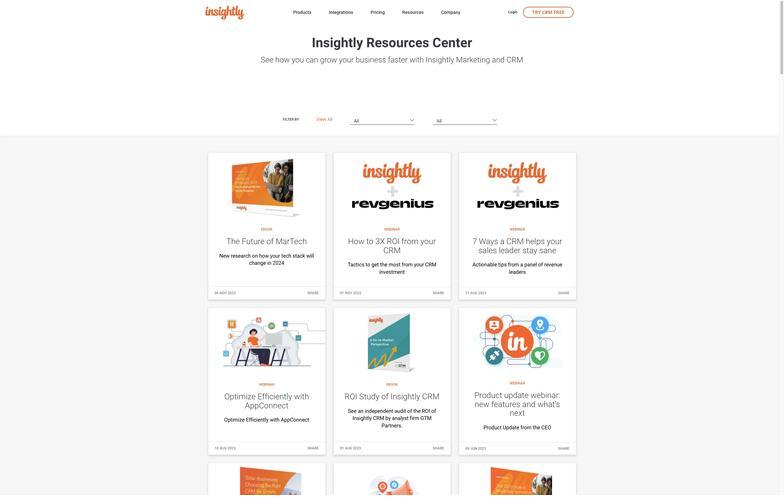 Task type: describe. For each thing, give the bounding box(es) containing it.
filter by
[[283, 117, 299, 122]]

roi study of insightly crm
[[345, 392, 440, 401]]

by inside see an independent audit of the roi of insightly crm by analyst firm gtm partners.
[[386, 415, 391, 421]]

the inside see an independent audit of the roi of insightly crm by analyst firm gtm partners.
[[414, 408, 421, 414]]

try crm free link
[[524, 7, 574, 18]]

0 vertical spatial how
[[276, 55, 290, 64]]

products link
[[293, 8, 312, 17]]

will
[[307, 253, 314, 259]]

18
[[215, 446, 219, 450]]

from inside how to 3x roi from your crm
[[402, 237, 419, 246]]

01 aug 2023
[[340, 446, 361, 450]]

business
[[356, 55, 386, 64]]

your for from
[[421, 237, 436, 246]]

the for roi
[[380, 262, 388, 268]]

actionable
[[473, 262, 497, 268]]

webinar for from
[[385, 227, 400, 232]]

jun
[[471, 446, 478, 451]]

7 ways a crm helps your sales leader stay sane
[[473, 237, 563, 255]]

of up firm
[[408, 408, 412, 414]]

investment
[[380, 269, 405, 275]]

update
[[503, 424, 520, 431]]

see an independent audit of the roi of insightly crm by analyst firm gtm partners.
[[348, 408, 436, 429]]

the future of martech
[[227, 237, 307, 246]]

a inside "7 ways a crm helps your sales leader stay sane"
[[501, 237, 505, 246]]

webinar:
[[531, 391, 561, 400]]

0 horizontal spatial by
[[295, 117, 299, 122]]

nov for the future of martech
[[220, 291, 227, 295]]

share for product update webinar: new features and what's next
[[559, 446, 570, 451]]

from right update
[[521, 424, 532, 431]]

see how you can grow your business faster with insightly marketing and crm
[[261, 55, 524, 64]]

tips
[[499, 262, 507, 268]]

31
[[466, 291, 470, 295]]

09
[[466, 446, 470, 451]]

login
[[509, 10, 518, 14]]

product update from the ceo
[[484, 424, 552, 431]]

features
[[492, 400, 521, 409]]

tech
[[282, 253, 292, 259]]

future
[[242, 237, 265, 246]]

an
[[358, 408, 364, 414]]

ceo
[[542, 424, 552, 431]]

your inside tactics to get the most from your crm investment
[[414, 262, 424, 268]]

of up gtm
[[432, 408, 436, 414]]

2 optimize efficiently with appconnect from the top
[[224, 417, 309, 423]]

sane
[[540, 246, 557, 255]]

tactics to get the most from your crm investment
[[348, 262, 437, 275]]

share for optimize efficiently with appconnect
[[308, 446, 319, 450]]

18 aug 2023
[[215, 446, 236, 450]]

audit
[[395, 408, 406, 414]]

integrations
[[329, 10, 353, 15]]

01 for roi study of insightly crm
[[340, 446, 344, 450]]

faster
[[388, 55, 408, 64]]

2 horizontal spatial with
[[410, 55, 424, 64]]

06
[[215, 291, 219, 295]]

roi inside how to 3x roi from your crm
[[387, 237, 400, 246]]

most
[[389, 262, 401, 268]]

optimize inside optimize efficiently with appconnect
[[225, 392, 256, 401]]

06 nov 2023
[[215, 291, 236, 295]]

what's
[[538, 400, 561, 409]]

7
[[473, 237, 477, 246]]

1 vertical spatial appconnect
[[281, 417, 309, 423]]

the
[[227, 237, 240, 246]]

to for how
[[367, 237, 374, 246]]

3x
[[376, 237, 385, 246]]

2 vertical spatial with
[[270, 417, 280, 423]]

from inside tactics to get the most from your crm investment
[[402, 262, 413, 268]]

insightly logo image
[[206, 5, 244, 19]]

aug for optimize efficiently with appconnect
[[220, 446, 227, 450]]

panel
[[525, 262, 537, 268]]

revenue
[[545, 262, 563, 268]]

try
[[533, 10, 541, 15]]

company link
[[441, 8, 461, 17]]

ebook for martech
[[261, 227, 273, 232]]

and inside product update webinar: new features and what's next
[[523, 400, 536, 409]]

0 horizontal spatial roi
[[345, 392, 358, 401]]

partners.
[[382, 422, 403, 429]]

ebook for insightly
[[387, 382, 398, 387]]

insightly up audit in the bottom of the page
[[391, 392, 421, 401]]

see for see how you can grow your business faster with insightly marketing and crm
[[261, 55, 274, 64]]

study
[[360, 392, 380, 401]]

research
[[231, 253, 251, 259]]

2 optimize from the top
[[224, 417, 245, 423]]

product for product update from the ceo
[[484, 424, 502, 431]]

resources link
[[403, 8, 424, 17]]

actionable tips from a panel of revenue leaders
[[473, 262, 563, 275]]

how
[[348, 237, 365, 246]]

in
[[267, 260, 272, 266]]

how to 3x roi from your crm
[[348, 237, 436, 255]]

integrations link
[[329, 8, 353, 17]]

crm inside see an independent audit of the roi of insightly crm by analyst firm gtm partners.
[[373, 415, 384, 421]]

you
[[292, 55, 304, 64]]

1 vertical spatial resources
[[367, 35, 430, 50]]

new research on how your tech stack will change in 2024
[[220, 253, 314, 266]]

leader
[[499, 246, 521, 255]]

stack
[[293, 253, 305, 259]]

change
[[249, 260, 266, 266]]

marketing
[[456, 55, 490, 64]]

products
[[293, 10, 312, 15]]

leaders
[[509, 269, 526, 275]]

next
[[510, 408, 525, 418]]

free
[[554, 10, 565, 15]]



Task type: locate. For each thing, give the bounding box(es) containing it.
stay
[[523, 246, 538, 255]]

helps
[[526, 237, 545, 246]]

crm inside button
[[543, 10, 553, 15]]

resources
[[403, 10, 424, 15], [367, 35, 430, 50]]

0 horizontal spatial a
[[501, 237, 505, 246]]

pricing link
[[371, 8, 385, 17]]

to left 3x
[[367, 237, 374, 246]]

insightly inside see an independent audit of the roi of insightly crm by analyst firm gtm partners.
[[353, 415, 372, 421]]

product inside product update webinar: new features and what's next
[[475, 391, 503, 400]]

1 vertical spatial and
[[523, 400, 536, 409]]

0 vertical spatial optimize efficiently with appconnect
[[225, 392, 309, 410]]

aug for roi study of insightly crm
[[345, 446, 352, 450]]

the up firm
[[414, 408, 421, 414]]

to for tactics
[[366, 262, 371, 268]]

0 vertical spatial ebook
[[261, 227, 273, 232]]

insightly resources center
[[312, 35, 473, 50]]

from up leaders
[[508, 262, 519, 268]]

get
[[372, 262, 379, 268]]

martech
[[276, 237, 307, 246]]

view
[[317, 117, 326, 122]]

your for helps
[[547, 237, 563, 246]]

how left you
[[276, 55, 290, 64]]

1 horizontal spatial a
[[521, 262, 524, 268]]

efficiently inside optimize efficiently with appconnect
[[258, 392, 292, 401]]

share for 7 ways a crm helps your sales leader stay sane
[[559, 291, 570, 295]]

see inside see an independent audit of the roi of insightly crm by analyst firm gtm partners.
[[348, 408, 357, 414]]

sales
[[479, 246, 497, 255]]

your for grow
[[339, 55, 354, 64]]

of inside actionable tips from a panel of revenue leaders
[[539, 262, 543, 268]]

1 vertical spatial 01
[[340, 446, 344, 450]]

see left an on the bottom left
[[348, 408, 357, 414]]

independent
[[365, 408, 394, 414]]

try crm free button
[[524, 7, 574, 18]]

2 vertical spatial the
[[533, 424, 541, 431]]

your inside how to 3x roi from your crm
[[421, 237, 436, 246]]

of right 'future'
[[267, 237, 274, 246]]

2023
[[228, 291, 236, 295], [353, 291, 361, 295], [479, 291, 487, 295], [228, 446, 236, 450], [353, 446, 361, 450], [478, 446, 486, 451]]

tactics
[[348, 262, 365, 268]]

roi right 3x
[[387, 237, 400, 246]]

2 horizontal spatial aug
[[471, 291, 478, 295]]

0 horizontal spatial see
[[261, 55, 274, 64]]

a inside actionable tips from a panel of revenue leaders
[[521, 262, 524, 268]]

1 optimize from the top
[[225, 392, 256, 401]]

on
[[252, 253, 258, 259]]

try crm free
[[533, 10, 565, 15]]

0 horizontal spatial nov
[[220, 291, 227, 295]]

product update webinar: new features and what's next
[[475, 391, 561, 418]]

all
[[328, 117, 333, 122]]

2024
[[273, 260, 284, 266]]

0 vertical spatial to
[[367, 237, 374, 246]]

1 vertical spatial how
[[259, 253, 269, 259]]

ebook up roi study of insightly crm
[[387, 382, 398, 387]]

how inside new research on how your tech stack will change in 2024
[[259, 253, 269, 259]]

0 vertical spatial 01
[[340, 291, 344, 295]]

view all
[[317, 117, 333, 122]]

share for roi study of insightly crm
[[433, 446, 444, 450]]

1 horizontal spatial by
[[386, 415, 391, 421]]

2023 for product update webinar: new features and what's next
[[478, 446, 486, 451]]

company
[[441, 10, 461, 15]]

0 horizontal spatial ebook
[[261, 227, 273, 232]]

1 horizontal spatial nov
[[345, 291, 352, 295]]

a
[[501, 237, 505, 246], [521, 262, 524, 268]]

0 vertical spatial roi
[[387, 237, 400, 246]]

2023 for optimize efficiently with appconnect
[[228, 446, 236, 450]]

of up independent
[[382, 392, 389, 401]]

the right the get
[[380, 262, 388, 268]]

webinar for helps
[[510, 227, 526, 232]]

filter
[[283, 117, 294, 122]]

how up the in
[[259, 253, 269, 259]]

1 horizontal spatial with
[[294, 392, 309, 401]]

nov for how to 3x roi from your crm
[[345, 291, 352, 295]]

1 horizontal spatial the
[[414, 408, 421, 414]]

your
[[339, 55, 354, 64], [421, 237, 436, 246], [547, 237, 563, 246], [270, 253, 280, 259], [414, 262, 424, 268]]

by
[[295, 117, 299, 122], [386, 415, 391, 421]]

from inside actionable tips from a panel of revenue leaders
[[508, 262, 519, 268]]

1 vertical spatial to
[[366, 262, 371, 268]]

1 vertical spatial ebook
[[387, 382, 398, 387]]

0 vertical spatial product
[[475, 391, 503, 400]]

the left ceo
[[533, 424, 541, 431]]

firm
[[410, 415, 420, 421]]

with inside optimize efficiently with appconnect
[[294, 392, 309, 401]]

1 vertical spatial by
[[386, 415, 391, 421]]

with
[[410, 55, 424, 64], [294, 392, 309, 401], [270, 417, 280, 423]]

roi left study
[[345, 392, 358, 401]]

nov right 06
[[220, 291, 227, 295]]

ways
[[479, 237, 499, 246]]

to
[[367, 237, 374, 246], [366, 262, 371, 268]]

1 vertical spatial roi
[[345, 392, 358, 401]]

to inside tactics to get the most from your crm investment
[[366, 262, 371, 268]]

0 vertical spatial appconnect
[[245, 401, 289, 410]]

nov
[[220, 291, 227, 295], [345, 291, 352, 295]]

2 vertical spatial roi
[[422, 408, 430, 414]]

analyst
[[392, 415, 409, 421]]

1 vertical spatial the
[[414, 408, 421, 414]]

center
[[433, 35, 473, 50]]

new
[[475, 400, 490, 409]]

and left what's
[[523, 400, 536, 409]]

your inside "7 ways a crm helps your sales leader stay sane"
[[547, 237, 563, 246]]

1 horizontal spatial and
[[523, 400, 536, 409]]

crm inside tactics to get the most from your crm investment
[[426, 262, 437, 268]]

can
[[306, 55, 318, 64]]

from right 3x
[[402, 237, 419, 246]]

ebook
[[261, 227, 273, 232], [387, 382, 398, 387]]

share
[[308, 291, 319, 295], [433, 291, 444, 295], [559, 291, 570, 295], [308, 446, 319, 450], [433, 446, 444, 450], [559, 446, 570, 451]]

2023 for the future of martech
[[228, 291, 236, 295]]

1 01 from the top
[[340, 291, 344, 295]]

from right most
[[402, 262, 413, 268]]

0 vertical spatial with
[[410, 55, 424, 64]]

roi up gtm
[[422, 408, 430, 414]]

2 01 from the top
[[340, 446, 344, 450]]

of right panel
[[539, 262, 543, 268]]

1 vertical spatial see
[[348, 408, 357, 414]]

2023 for how to 3x roi from your crm
[[353, 291, 361, 295]]

see for see an independent audit of the roi of insightly crm by analyst firm gtm partners.
[[348, 408, 357, 414]]

0 vertical spatial by
[[295, 117, 299, 122]]

crm inside "7 ways a crm helps your sales leader stay sane"
[[507, 237, 524, 246]]

31 aug 2023
[[466, 291, 487, 295]]

2 horizontal spatial roi
[[422, 408, 430, 414]]

a right ways
[[501, 237, 505, 246]]

insightly down an on the bottom left
[[353, 415, 372, 421]]

01 for how to 3x roi from your crm
[[340, 291, 344, 295]]

pricing
[[371, 10, 385, 15]]

product
[[475, 391, 503, 400], [484, 424, 502, 431]]

by up partners.
[[386, 415, 391, 421]]

0 horizontal spatial the
[[380, 262, 388, 268]]

1 horizontal spatial ebook
[[387, 382, 398, 387]]

gtm
[[421, 415, 432, 421]]

01 nov 2023
[[340, 291, 361, 295]]

your inside new research on how your tech stack will change in 2024
[[270, 253, 280, 259]]

0 vertical spatial resources
[[403, 10, 424, 15]]

product for product update webinar: new features and what's next
[[475, 391, 503, 400]]

share for how to 3x roi from your crm
[[433, 291, 444, 295]]

roi inside see an independent audit of the roi of insightly crm by analyst firm gtm partners.
[[422, 408, 430, 414]]

0 vertical spatial and
[[492, 55, 505, 64]]

ebook up the future of martech
[[261, 227, 273, 232]]

share for the future of martech
[[308, 291, 319, 295]]

of
[[267, 237, 274, 246], [539, 262, 543, 268], [382, 392, 389, 401], [408, 408, 412, 414], [432, 408, 436, 414]]

1 horizontal spatial aug
[[345, 446, 352, 450]]

the
[[380, 262, 388, 268], [414, 408, 421, 414], [533, 424, 541, 431]]

nov down tactics
[[345, 291, 352, 295]]

optimize efficiently with appconnect
[[225, 392, 309, 410], [224, 417, 309, 423]]

to inside how to 3x roi from your crm
[[367, 237, 374, 246]]

by right filter
[[295, 117, 299, 122]]

to left the get
[[366, 262, 371, 268]]

grow
[[320, 55, 337, 64]]

1 horizontal spatial see
[[348, 408, 357, 414]]

appconnect inside optimize efficiently with appconnect
[[245, 401, 289, 410]]

insightly logo link
[[206, 5, 283, 19]]

1 vertical spatial with
[[294, 392, 309, 401]]

1 vertical spatial efficiently
[[246, 417, 269, 423]]

1 horizontal spatial roi
[[387, 237, 400, 246]]

1 optimize efficiently with appconnect from the top
[[225, 392, 309, 410]]

0 horizontal spatial and
[[492, 55, 505, 64]]

1 horizontal spatial how
[[276, 55, 290, 64]]

the inside tactics to get the most from your crm investment
[[380, 262, 388, 268]]

efficiently
[[258, 392, 292, 401], [246, 417, 269, 423]]

insightly up grow
[[312, 35, 363, 50]]

0 vertical spatial see
[[261, 55, 274, 64]]

crm inside how to 3x roi from your crm
[[384, 246, 401, 255]]

a up leaders
[[521, 262, 524, 268]]

0 horizontal spatial with
[[270, 417, 280, 423]]

0 horizontal spatial how
[[259, 253, 269, 259]]

0 horizontal spatial aug
[[220, 446, 227, 450]]

insightly down center
[[426, 55, 455, 64]]

1 vertical spatial product
[[484, 424, 502, 431]]

and right marketing
[[492, 55, 505, 64]]

login link
[[509, 10, 518, 15]]

2 horizontal spatial the
[[533, 424, 541, 431]]

09 jun 2023
[[466, 446, 486, 451]]

webinar
[[385, 227, 400, 232], [510, 227, 526, 232], [510, 381, 526, 385], [259, 382, 275, 387]]

see left you
[[261, 55, 274, 64]]

aug for 7 ways a crm helps your sales leader stay sane
[[471, 291, 478, 295]]

1 vertical spatial optimize
[[224, 417, 245, 423]]

2023 for 7 ways a crm helps your sales leader stay sane
[[479, 291, 487, 295]]

webinar for features
[[510, 381, 526, 385]]

0 vertical spatial efficiently
[[258, 392, 292, 401]]

01
[[340, 291, 344, 295], [340, 446, 344, 450]]

how
[[276, 55, 290, 64], [259, 253, 269, 259]]

1 vertical spatial a
[[521, 262, 524, 268]]

new
[[220, 253, 230, 259]]

update
[[505, 391, 529, 400]]

0 vertical spatial the
[[380, 262, 388, 268]]

0 vertical spatial optimize
[[225, 392, 256, 401]]

2023 for roi study of insightly crm
[[353, 446, 361, 450]]

the for new
[[533, 424, 541, 431]]

crm
[[543, 10, 553, 15], [507, 55, 524, 64], [507, 237, 524, 246], [384, 246, 401, 255], [426, 262, 437, 268], [422, 392, 440, 401], [373, 415, 384, 421]]

optimize
[[225, 392, 256, 401], [224, 417, 245, 423]]

0 vertical spatial a
[[501, 237, 505, 246]]

1 vertical spatial optimize efficiently with appconnect
[[224, 417, 309, 423]]



Task type: vqa. For each thing, say whether or not it's contained in the screenshot.


